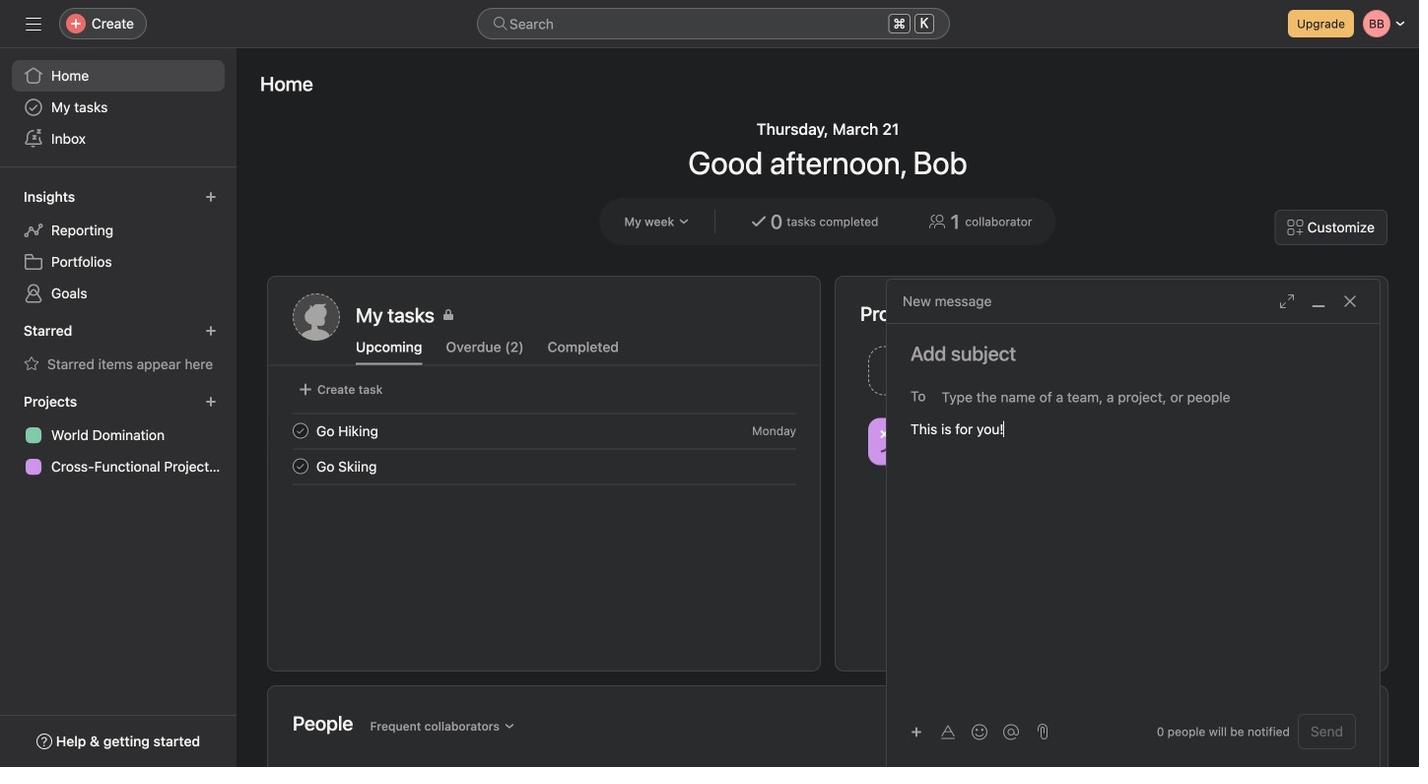 Task type: vqa. For each thing, say whether or not it's contained in the screenshot.
the Close IMAGE
yes



Task type: locate. For each thing, give the bounding box(es) containing it.
mark complete image
[[289, 455, 312, 479]]

Add subject text field
[[887, 340, 1380, 368]]

toolbar
[[903, 718, 1029, 747]]

dialog
[[887, 280, 1380, 768]]

projects element
[[0, 384, 237, 487]]

hide sidebar image
[[26, 16, 41, 32]]

None field
[[477, 8, 950, 39]]

1 vertical spatial mark complete checkbox
[[289, 455, 312, 479]]

add profile photo image
[[293, 294, 340, 341]]

0 vertical spatial mark complete checkbox
[[289, 419, 312, 443]]

mark complete checkbox down mark complete icon
[[289, 455, 312, 479]]

starred element
[[0, 313, 237, 384]]

list item
[[861, 341, 1112, 401], [269, 413, 820, 449], [269, 449, 820, 484]]

mark complete checkbox up mark complete image
[[289, 419, 312, 443]]

Search tasks, projects, and more text field
[[477, 8, 950, 39]]

Type the name of a team, a project, or people text field
[[942, 385, 1345, 409]]

Mark complete checkbox
[[289, 419, 312, 443], [289, 455, 312, 479]]



Task type: describe. For each thing, give the bounding box(es) containing it.
mark complete image
[[289, 419, 312, 443]]

1 mark complete checkbox from the top
[[289, 419, 312, 443]]

at mention image
[[1003, 725, 1019, 741]]

2 mark complete checkbox from the top
[[289, 455, 312, 479]]

global element
[[0, 48, 237, 167]]

add items to starred image
[[205, 325, 217, 337]]

new insights image
[[205, 191, 217, 203]]

insert an object image
[[911, 727, 923, 739]]

minimize image
[[1311, 294, 1327, 310]]

new project or portfolio image
[[205, 396, 217, 408]]

close image
[[1343, 294, 1358, 310]]

expand popout to full screen image
[[1279, 294, 1295, 310]]

line_and_symbols image
[[880, 430, 904, 454]]

insights element
[[0, 179, 237, 313]]



